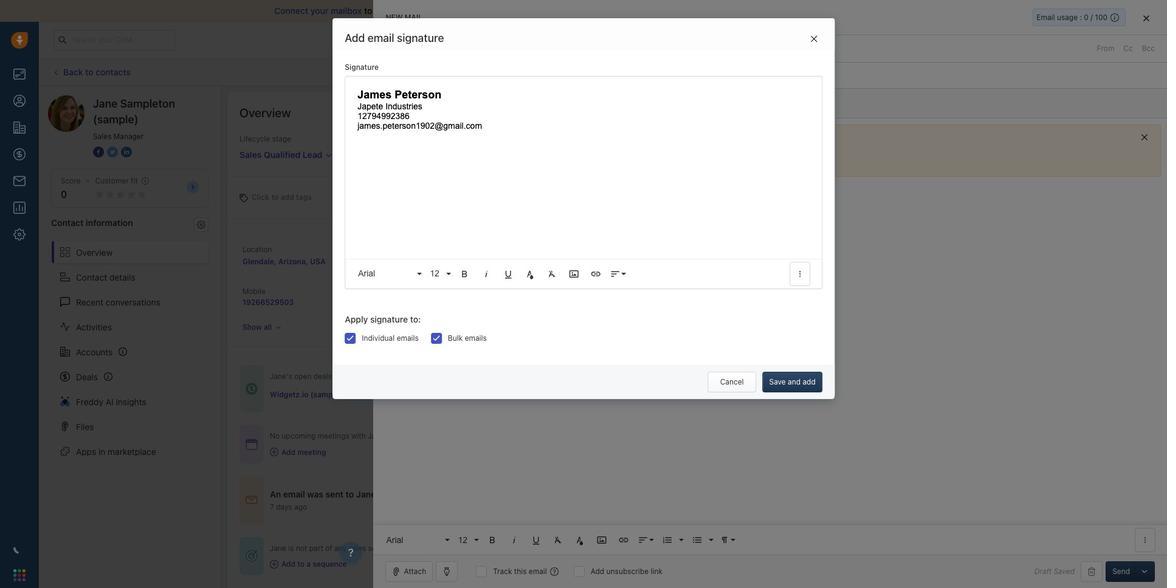 Task type: describe. For each thing, give the bounding box(es) containing it.
add email signature
[[345, 32, 444, 44]]

explore plans link
[[931, 32, 992, 47]]

add unsubscribe link
[[591, 567, 663, 577]]

0 vertical spatial widgetz.io (sample) link
[[454, 257, 527, 266]]

container_wx8msf4aqz5i3rn1 image inside add meeting link
[[270, 448, 279, 457]]

1 horizontal spatial your
[[693, 5, 711, 16]]

lifecycle
[[240, 134, 270, 144]]

deals
[[314, 372, 332, 381]]

scratch.
[[882, 5, 914, 16]]

jane for (sample)
[[93, 97, 118, 110]]

1 link
[[1075, 31, 1093, 49]]

:
[[1080, 13, 1083, 22]]

new mail
[[386, 13, 423, 22]]

contacts
[[96, 67, 131, 77]]

refresh.
[[642, 67, 669, 76]]

no upcoming meetings with jane.
[[270, 432, 387, 441]]

show
[[243, 323, 262, 332]]

1 vertical spatial signature
[[370, 314, 408, 324]]

keep
[[710, 133, 727, 142]]

0 button
[[61, 189, 67, 200]]

contact information
[[51, 218, 133, 228]]

email usage : 0 / 100
[[1037, 13, 1108, 22]]

call link
[[722, 62, 759, 82]]

an email was sent to jane 7 days ago
[[270, 489, 376, 512]]

add for add email signature
[[345, 32, 365, 44]]

(sample) for widgetz.io (sample) link inside row
[[311, 390, 342, 399]]

mail
[[405, 13, 423, 22]]

days inside an email was sent to jane 7 days ago
[[276, 503, 292, 512]]

widgetz.io (sample) for top widgetz.io (sample) link
[[454, 257, 527, 266]]

add for to
[[281, 192, 294, 202]]

jane sampleton (sample) sales manager
[[93, 97, 175, 141]]

12 button
[[426, 262, 453, 286]]

accounts
[[76, 347, 113, 357]]

email inside dialog
[[529, 567, 547, 577]]

call button
[[722, 62, 759, 82]]

linkedin circled image
[[121, 146, 132, 159]]

1 horizontal spatial qualified
[[804, 152, 835, 161]]

updates available. click to refresh. link
[[532, 61, 675, 83]]

to left start
[[829, 5, 837, 16]]

glendale,
[[243, 257, 277, 266]]

/
[[1091, 13, 1093, 22]]

bold (⌘b) image
[[459, 269, 470, 279]]

ai
[[106, 397, 114, 407]]

click to add tags
[[252, 192, 312, 202]]

mobile
[[243, 287, 266, 296]]

sms
[[804, 67, 820, 76]]

0 horizontal spatial click
[[252, 192, 270, 202]]

mailbox
[[331, 5, 362, 16]]

0 vertical spatial overview
[[240, 106, 291, 120]]

freddy ai insights
[[76, 397, 146, 407]]

email right sync
[[568, 5, 589, 16]]

at
[[696, 287, 702, 296]]

recent
[[76, 297, 103, 307]]

(sample) inside jane sampleton (sample) sales manager
[[93, 113, 138, 126]]

so
[[756, 5, 766, 16]]

21
[[891, 35, 898, 43]]

start
[[839, 5, 858, 16]]

1 vertical spatial of
[[325, 544, 332, 553]]

deals
[[76, 372, 98, 382]]

$
[[418, 390, 422, 399]]

deliverability
[[409, 5, 461, 16]]

individual
[[362, 334, 395, 343]]

sync
[[536, 5, 555, 16]]

text color image
[[525, 269, 536, 279]]

connect your mailbox to improve deliverability and enable 2-way sync of email conversations. import all your sales data so you don't have to start from scratch.
[[275, 5, 914, 16]]

from
[[1098, 44, 1115, 53]]

add for and
[[803, 377, 816, 387]]

now
[[685, 133, 699, 142]]

contact for contact information
[[51, 218, 84, 228]]

mng settings image
[[197, 221, 206, 229]]

5,600
[[424, 390, 445, 399]]

email for email
[[691, 67, 709, 76]]

unsubscribe
[[607, 567, 649, 577]]

$ 5,600
[[418, 390, 445, 399]]

0 horizontal spatial conversations
[[106, 297, 160, 307]]

arizona,
[[279, 257, 308, 266]]

application inside the add email signature dialog
[[345, 76, 823, 289]]

emails for individual emails
[[397, 334, 419, 343]]

back
[[63, 67, 83, 77]]

conversations.
[[591, 5, 650, 16]]

score
[[61, 176, 81, 185]]

location glendale, arizona, usa
[[243, 245, 326, 266]]

underline (⌘u) image
[[503, 269, 514, 279]]

new for new
[[569, 390, 584, 399]]

details
[[110, 272, 135, 283]]

0 horizontal spatial overview
[[76, 247, 113, 258]]

100
[[1096, 13, 1108, 22]]

with
[[352, 432, 366, 441]]

recent conversations
[[76, 297, 160, 307]]

contact for contact details
[[76, 272, 107, 283]]

email inside an email was sent to jane 7 days ago
[[283, 489, 305, 500]]

0 horizontal spatial and
[[463, 5, 478, 16]]

jane inside an email was sent to jane 7 days ago
[[356, 489, 376, 500]]

upcoming
[[282, 432, 316, 441]]

0 inside score 0
[[61, 189, 67, 200]]

usa
[[310, 257, 326, 266]]

sms button
[[786, 62, 826, 82]]

to left refresh.
[[633, 67, 640, 76]]

container_wx8msf4aqz5i3rn1 image for no upcoming meetings with jane.
[[246, 438, 258, 451]]

insert image (⌘p) image
[[569, 269, 580, 279]]

in for apps in marketplace
[[99, 447, 105, 457]]

0 vertical spatial signature
[[397, 32, 444, 44]]

email image
[[1047, 35, 1056, 45]]

signature
[[345, 63, 379, 72]]

19266529503
[[243, 298, 294, 307]]

to left the on the top right of the page
[[605, 133, 612, 142]]

from
[[861, 5, 879, 16]]

jane for not
[[270, 544, 286, 553]]

email inside the add email signature dialog
[[368, 32, 394, 44]]

improve
[[375, 5, 407, 16]]

explore plans
[[938, 35, 985, 44]]

apps
[[76, 447, 96, 457]]

email button
[[673, 62, 716, 82]]

add email signature dialog
[[333, 18, 835, 399]]

enable
[[480, 5, 507, 16]]

sales for sales qualified lead
[[240, 150, 262, 160]]

saved
[[1054, 568, 1075, 577]]

container_wx8msf4aqz5i3rn1 image for jane is not part of any sales sequence.
[[246, 551, 258, 563]]

is
[[288, 544, 294, 553]]

qualified link
[[751, 148, 881, 164]]

trial
[[852, 35, 864, 43]]

was
[[307, 489, 324, 500]]

open
[[294, 372, 312, 381]]

connect inside dialog
[[648, 133, 677, 142]]

conversations inside dialog
[[746, 133, 794, 142]]

widgetz.io inside row
[[270, 390, 309, 399]]

lead
[[303, 150, 323, 160]]



Task type: locate. For each thing, give the bounding box(es) containing it.
0 vertical spatial in
[[883, 35, 889, 43]]

conversations down details
[[106, 297, 160, 307]]

application containing arial
[[345, 76, 823, 289]]

1 vertical spatial widgetz.io (sample) link
[[270, 390, 342, 400]]

1 vertical spatial in
[[740, 390, 746, 399]]

new for new mail
[[386, 13, 403, 22]]

Search your CRM... text field
[[54, 29, 175, 50]]

email left call button
[[691, 67, 709, 76]]

1 container_wx8msf4aqz5i3rn1 image from the top
[[246, 438, 258, 451]]

save and add button
[[763, 372, 823, 393]]

synced.
[[796, 133, 823, 142]]

click inside updates available. click to refresh. link
[[614, 67, 631, 76]]

0 vertical spatial connect
[[275, 5, 309, 16]]

2 horizontal spatial in
[[883, 35, 889, 43]]

emails right bulk
[[465, 334, 487, 343]]

19266529503 link
[[243, 298, 294, 307]]

call
[[740, 67, 753, 76]]

arial
[[358, 269, 375, 279]]

draft
[[1035, 568, 1052, 577]]

and left enable
[[463, 5, 478, 16]]

widgetz.io (sample) link inside row
[[270, 390, 342, 400]]

in inside row
[[740, 390, 746, 399]]

arial button
[[354, 262, 423, 286]]

2-
[[509, 5, 518, 16]]

ago
[[294, 503, 307, 512]]

1 vertical spatial (sample)
[[495, 257, 527, 266]]

sales right any
[[349, 544, 366, 553]]

1 horizontal spatial jane
[[270, 544, 286, 553]]

1 vertical spatial new
[[569, 390, 584, 399]]

0 vertical spatial widgetz.io
[[454, 257, 493, 266]]

0 horizontal spatial new
[[386, 13, 403, 22]]

1 horizontal spatial 0
[[1085, 13, 1089, 22]]

twitter circled image
[[107, 146, 118, 159]]

(sample) up manager
[[93, 113, 138, 126]]

days right 21
[[900, 35, 915, 43]]

0 vertical spatial conversations
[[746, 133, 794, 142]]

0 down score
[[61, 189, 67, 200]]

widgetz.io (sample) down the open
[[270, 390, 342, 399]]

use template
[[403, 99, 449, 108]]

1
[[1085, 33, 1089, 40]]

12
[[430, 269, 440, 279]]

1 vertical spatial jane
[[356, 489, 376, 500]]

2 vertical spatial in
[[99, 447, 105, 457]]

freshworks switcher image
[[13, 570, 26, 582]]

to left a
[[298, 560, 305, 569]]

2 horizontal spatial jane
[[356, 489, 376, 500]]

a
[[307, 560, 311, 569]]

connect left mailbox
[[275, 5, 309, 16]]

in left 21
[[883, 35, 889, 43]]

template
[[419, 99, 449, 108]]

data
[[736, 5, 754, 16]]

facebook circled image
[[93, 146, 104, 159]]

emails down to:
[[397, 334, 419, 343]]

to:
[[410, 314, 421, 324]]

track
[[493, 567, 512, 577]]

clear formatting image
[[547, 269, 558, 279]]

emails
[[397, 334, 419, 343], [465, 334, 487, 343]]

stage
[[272, 134, 291, 144]]

0 horizontal spatial add
[[281, 192, 294, 202]]

customer fit
[[95, 176, 138, 185]]

2 vertical spatial (sample)
[[311, 390, 342, 399]]

signature up individual emails
[[370, 314, 408, 324]]

qualified inside 'link'
[[264, 150, 301, 160]]

1 horizontal spatial widgetz.io
[[454, 257, 493, 266]]

apps in marketplace
[[76, 447, 156, 457]]

1 horizontal spatial add
[[803, 377, 816, 387]]

of right sync
[[557, 5, 566, 16]]

score 0
[[61, 176, 81, 200]]

2 emails from the left
[[465, 334, 487, 343]]

insert link (⌘k) image
[[591, 269, 602, 279]]

email left usage
[[1037, 13, 1056, 22]]

jane left is
[[270, 544, 286, 553]]

1 horizontal spatial conversations
[[746, 133, 794, 142]]

bulk emails
[[448, 334, 487, 343]]

to right mailbox
[[364, 5, 372, 16]]

0 inside dialog
[[1085, 13, 1089, 22]]

part
[[309, 544, 323, 553]]

add down upcoming
[[282, 448, 296, 457]]

0 vertical spatial of
[[557, 5, 566, 16]]

jane is not part of any sales sequence.
[[270, 544, 404, 553]]

0 horizontal spatial 0
[[61, 189, 67, 200]]

1 vertical spatial click
[[252, 192, 270, 202]]

add meeting link
[[270, 447, 387, 458]]

you
[[768, 5, 782, 16]]

widgetz.io (sample) inside row
[[270, 390, 342, 399]]

1 vertical spatial sales
[[349, 544, 366, 553]]

attach button
[[386, 562, 433, 583]]

(sample) inside row
[[311, 390, 342, 399]]

cancel button
[[708, 372, 757, 393]]

connect left it
[[648, 133, 677, 142]]

in right apps
[[99, 447, 105, 457]]

freddy
[[76, 397, 103, 407]]

widgetz.io
[[454, 257, 493, 266], [270, 390, 309, 399]]

this
[[514, 567, 527, 577]]

0 vertical spatial sales
[[93, 132, 112, 141]]

0 horizontal spatial widgetz.io (sample)
[[270, 390, 342, 399]]

plans
[[966, 35, 985, 44]]

1 vertical spatial sales
[[240, 150, 262, 160]]

it
[[679, 133, 683, 142]]

0 vertical spatial days
[[900, 35, 915, 43]]

jane right sent
[[356, 489, 376, 500]]

0 horizontal spatial jane
[[93, 97, 118, 110]]

1 horizontal spatial days
[[900, 35, 915, 43]]

0 horizontal spatial (sample)
[[93, 113, 138, 126]]

1 vertical spatial widgetz.io
[[270, 390, 309, 399]]

click right available.
[[614, 67, 631, 76]]

email inside button
[[691, 67, 709, 76]]

container_wx8msf4aqz5i3rn1 image left no on the bottom of the page
[[246, 438, 258, 451]]

container_wx8msf4aqz5i3rn1 image
[[246, 438, 258, 451], [246, 551, 258, 563]]

sales left data
[[713, 5, 734, 16]]

click left tags
[[252, 192, 270, 202]]

1 horizontal spatial of
[[557, 5, 566, 16]]

email down "improve"
[[368, 32, 394, 44]]

more misc image
[[795, 269, 806, 279]]

container_wx8msf4aqz5i3rn1 image inside 'add to a sequence' link
[[270, 560, 279, 569]]

0 horizontal spatial email
[[691, 67, 709, 76]]

1 vertical spatial email
[[691, 67, 709, 76]]

created at
[[666, 287, 702, 296]]

import
[[653, 5, 679, 16]]

new inside row
[[569, 390, 584, 399]]

dialog
[[374, 0, 1168, 589]]

1 horizontal spatial sales
[[713, 5, 734, 16]]

updates available. click to refresh.
[[549, 67, 669, 76]]

0 vertical spatial add
[[281, 192, 294, 202]]

0 horizontal spatial widgetz.io (sample) link
[[270, 390, 342, 400]]

to right now
[[701, 133, 708, 142]]

sales up 'facebook circled' image
[[93, 132, 112, 141]]

1 vertical spatial add
[[803, 377, 816, 387]]

1 emails from the left
[[397, 334, 419, 343]]

to
[[364, 5, 372, 16], [829, 5, 837, 16], [85, 67, 93, 77], [633, 67, 640, 76], [605, 133, 612, 142], [701, 133, 708, 142], [272, 192, 279, 202], [346, 489, 354, 500], [298, 560, 305, 569]]

1 horizontal spatial overview
[[240, 106, 291, 120]]

0 vertical spatial widgetz.io (sample)
[[454, 257, 527, 266]]

days right 7
[[276, 503, 292, 512]]

to inside "link"
[[85, 67, 93, 77]]

and right save
[[788, 377, 801, 387]]

0 horizontal spatial qualified
[[264, 150, 301, 160]]

1 vertical spatial conversations
[[106, 297, 160, 307]]

insights
[[116, 397, 146, 407]]

new inside dialog
[[386, 13, 403, 22]]

1 horizontal spatial connect
[[648, 133, 677, 142]]

contact
[[51, 218, 84, 228], [76, 272, 107, 283]]

1 vertical spatial overview
[[76, 247, 113, 258]]

0 horizontal spatial sales
[[93, 132, 112, 141]]

0 vertical spatial email
[[1037, 13, 1056, 22]]

location
[[243, 245, 272, 254]]

sales inside 'link'
[[240, 150, 262, 160]]

0 vertical spatial jane
[[93, 97, 118, 110]]

of
[[557, 5, 566, 16], [325, 544, 332, 553]]

Write a subject line text field
[[374, 63, 1168, 88]]

(sample) for top widgetz.io (sample) link
[[495, 257, 527, 266]]

0 horizontal spatial of
[[325, 544, 332, 553]]

send button
[[1106, 562, 1137, 583]]

ends
[[866, 35, 881, 43]]

add for add unsubscribe link
[[591, 567, 605, 577]]

1 horizontal spatial and
[[788, 377, 801, 387]]

signature down 'mail'
[[397, 32, 444, 44]]

1 horizontal spatial (sample)
[[311, 390, 342, 399]]

0 vertical spatial contact
[[51, 218, 84, 228]]

0 horizontal spatial days
[[276, 503, 292, 512]]

1 horizontal spatial sales
[[240, 150, 262, 160]]

0 right : on the top of the page
[[1085, 13, 1089, 22]]

qualified down stage
[[264, 150, 301, 160]]

your right import
[[693, 5, 711, 16]]

all right "show"
[[264, 323, 272, 332]]

0 vertical spatial new
[[386, 13, 403, 22]]

jane's open deals
[[270, 372, 332, 381]]

emails for bulk emails
[[465, 334, 487, 343]]

2 container_wx8msf4aqz5i3rn1 image from the top
[[246, 551, 258, 563]]

apply
[[345, 314, 368, 324]]

any
[[334, 544, 347, 553]]

1 vertical spatial contact
[[76, 272, 107, 283]]

add
[[345, 32, 365, 44], [282, 448, 296, 457], [282, 560, 296, 569], [591, 567, 605, 577]]

sales inside jane sampleton (sample) sales manager
[[93, 132, 112, 141]]

1 vertical spatial container_wx8msf4aqz5i3rn1 image
[[246, 551, 258, 563]]

email for email usage : 0 / 100
[[1037, 13, 1056, 22]]

show all
[[243, 323, 272, 332]]

0 horizontal spatial in
[[99, 447, 105, 457]]

add inside button
[[803, 377, 816, 387]]

jane inside jane sampleton (sample) sales manager
[[93, 97, 118, 110]]

email right this
[[529, 567, 547, 577]]

1 vertical spatial widgetz.io (sample)
[[270, 390, 342, 399]]

0 horizontal spatial all
[[264, 323, 272, 332]]

to right back
[[85, 67, 93, 77]]

0 horizontal spatial connect
[[275, 5, 309, 16]]

all right import
[[681, 5, 691, 16]]

0 vertical spatial all
[[681, 5, 691, 16]]

2 horizontal spatial your
[[729, 133, 744, 142]]

1 vertical spatial connect
[[648, 133, 677, 142]]

0 vertical spatial 0
[[1085, 13, 1089, 22]]

row
[[270, 383, 863, 408]]

contact up recent
[[76, 272, 107, 283]]

bulk
[[448, 334, 463, 343]]

(sample) down deals
[[311, 390, 342, 399]]

close image
[[1144, 14, 1150, 22]]

2 vertical spatial jane
[[270, 544, 286, 553]]

0 horizontal spatial your
[[311, 5, 329, 16]]

0 vertical spatial sales
[[713, 5, 734, 16]]

jane down contacts
[[93, 97, 118, 110]]

save
[[770, 377, 786, 387]]

email inside dialog
[[1037, 13, 1056, 22]]

0 vertical spatial container_wx8msf4aqz5i3rn1 image
[[246, 438, 258, 451]]

information
[[86, 218, 133, 228]]

add down mailbox
[[345, 32, 365, 44]]

have
[[808, 5, 827, 16]]

sales owner
[[454, 287, 496, 296]]

bcc
[[1143, 44, 1156, 53]]

sales down bold (⌘b) icon
[[454, 287, 473, 296]]

align image
[[610, 269, 621, 279]]

container_wx8msf4aqz5i3rn1 image left is
[[246, 551, 258, 563]]

1 horizontal spatial new
[[569, 390, 584, 399]]

to left tags
[[272, 192, 279, 202]]

marketplace
[[108, 447, 156, 457]]

sampleton
[[120, 97, 175, 110]]

add down is
[[282, 560, 296, 569]]

1 horizontal spatial email
[[1037, 13, 1056, 22]]

application
[[345, 76, 823, 289], [374, 183, 1168, 555]]

add for add to a sequence
[[282, 560, 296, 569]]

1 vertical spatial and
[[788, 377, 801, 387]]

janesampleton@gmail.com link
[[666, 256, 763, 268]]

to inside an email was sent to jane 7 days ago
[[346, 489, 354, 500]]

1 vertical spatial days
[[276, 503, 292, 512]]

your left mailbox
[[311, 5, 329, 16]]

qualified down 'synced.'
[[804, 152, 835, 161]]

1 horizontal spatial all
[[681, 5, 691, 16]]

way
[[518, 5, 534, 16]]

not
[[296, 544, 307, 553]]

overview up contact details on the left top of the page
[[76, 247, 113, 258]]

sales for sales owner
[[454, 287, 473, 296]]

sales qualified lead link
[[240, 144, 333, 161]]

manager
[[114, 132, 144, 141]]

Enter recipients text field
[[429, 39, 489, 58]]

add meeting
[[282, 448, 326, 457]]

and inside button
[[788, 377, 801, 387]]

don't
[[785, 5, 806, 16]]

more misc image
[[1140, 535, 1151, 546]]

to right sent
[[346, 489, 354, 500]]

fit
[[131, 176, 138, 185]]

1 horizontal spatial click
[[614, 67, 631, 76]]

of left any
[[325, 544, 332, 553]]

0 vertical spatial click
[[614, 67, 631, 76]]

0 vertical spatial (sample)
[[93, 113, 138, 126]]

widgetz.io (sample) for widgetz.io (sample) link inside row
[[270, 390, 342, 399]]

sales down lifecycle
[[240, 150, 262, 160]]

in for closes in feb
[[740, 390, 746, 399]]

widgetz.io (sample) link up italic (⌘i) icon
[[454, 257, 527, 266]]

1 horizontal spatial widgetz.io (sample) link
[[454, 257, 527, 266]]

(sample) up the underline (⌘u) icon
[[495, 257, 527, 266]]

widgetz.io (sample) up italic (⌘i) icon
[[454, 257, 527, 266]]

widgetz.io up bold (⌘b) icon
[[454, 257, 493, 266]]

add for add meeting
[[282, 448, 296, 457]]

dialog containing new mail
[[374, 0, 1168, 589]]

row containing closes in feb
[[270, 383, 863, 408]]

add left unsubscribe
[[591, 567, 605, 577]]

2 horizontal spatial (sample)
[[495, 257, 527, 266]]

glendale, arizona, usa link
[[243, 257, 326, 266]]

overview up lifecycle stage
[[240, 106, 291, 120]]

email up ago
[[283, 489, 305, 500]]

1 horizontal spatial emails
[[465, 334, 487, 343]]

import all your sales data link
[[653, 5, 756, 16]]

2 horizontal spatial sales
[[454, 287, 473, 296]]

add right save
[[803, 377, 816, 387]]

italic (⌘i) image
[[481, 269, 492, 279]]

0 horizontal spatial sales
[[349, 544, 366, 553]]

1 vertical spatial all
[[264, 323, 272, 332]]

widgetz.io down jane's
[[270, 390, 309, 399]]

in left feb at the right bottom of the page
[[740, 390, 746, 399]]

0 horizontal spatial emails
[[397, 334, 419, 343]]

conversations left 'synced.'
[[746, 133, 794, 142]]

jane
[[93, 97, 118, 110], [356, 489, 376, 500], [270, 544, 286, 553]]

0 horizontal spatial widgetz.io
[[270, 390, 309, 399]]

1 horizontal spatial in
[[740, 390, 746, 399]]

2 vertical spatial sales
[[454, 287, 473, 296]]

contact down 0 button
[[51, 218, 84, 228]]

1 vertical spatial 0
[[61, 189, 67, 200]]

add left tags
[[281, 192, 294, 202]]

0 vertical spatial and
[[463, 5, 478, 16]]

widgetz.io (sample) link down the open
[[270, 390, 342, 400]]

container_wx8msf4aqz5i3rn1 image
[[246, 383, 258, 395], [270, 448, 279, 457], [246, 495, 258, 507], [270, 560, 279, 569]]

your right keep on the top right
[[729, 133, 744, 142]]

1 horizontal spatial widgetz.io (sample)
[[454, 257, 527, 266]]

overview
[[240, 106, 291, 120], [76, 247, 113, 258]]



Task type: vqa. For each thing, say whether or not it's contained in the screenshot.
CONVERSATIONS link
no



